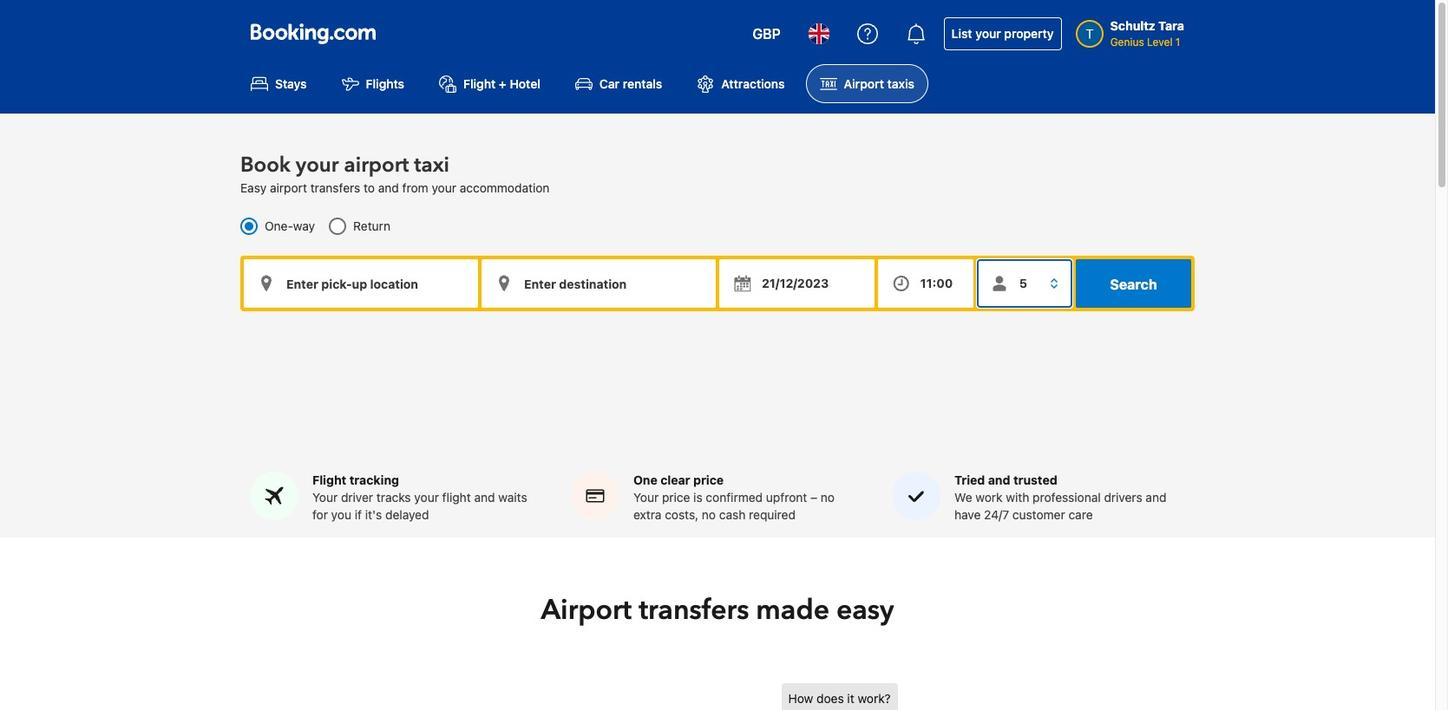Task type: vqa. For each thing, say whether or not it's contained in the screenshot.
with on the right of the page
yes



Task type: describe. For each thing, give the bounding box(es) containing it.
schultz
[[1111, 18, 1156, 33]]

trusted
[[1014, 473, 1058, 488]]

stays link
[[237, 64, 321, 104]]

confirmed
[[706, 491, 763, 505]]

flight for flight tracking your driver tracks your flight and waits for you if it's delayed
[[312, 473, 347, 488]]

professional
[[1033, 491, 1101, 505]]

flights
[[366, 77, 405, 91]]

your inside one clear price your price is confirmed upfront – no extra costs, no cash required
[[634, 491, 659, 505]]

delayed
[[385, 508, 429, 523]]

return
[[353, 219, 391, 234]]

work?
[[858, 692, 891, 707]]

drivers
[[1105, 491, 1143, 505]]

flight for flight + hotel
[[464, 77, 496, 91]]

0 vertical spatial price
[[694, 473, 724, 488]]

genius
[[1111, 36, 1145, 49]]

have
[[955, 508, 981, 523]]

0 vertical spatial no
[[821, 491, 835, 505]]

flight + hotel
[[464, 77, 541, 91]]

hotel
[[510, 77, 541, 91]]

airport taxis
[[844, 77, 915, 91]]

your down 'taxi'
[[432, 181, 457, 196]]

stays
[[275, 77, 307, 91]]

waits
[[498, 491, 527, 505]]

1
[[1176, 36, 1181, 49]]

driver
[[341, 491, 373, 505]]

tracking
[[350, 473, 399, 488]]

and right drivers
[[1146, 491, 1167, 505]]

with
[[1006, 491, 1030, 505]]

we
[[955, 491, 973, 505]]

gbp
[[753, 26, 781, 42]]

car rentals link
[[561, 64, 676, 104]]

Enter pick-up location text field
[[244, 260, 478, 308]]

24/7
[[984, 508, 1010, 523]]

Enter destination text field
[[482, 260, 716, 308]]

search
[[1110, 277, 1158, 293]]

does
[[817, 692, 844, 707]]

clear
[[661, 473, 691, 488]]

from
[[402, 181, 429, 196]]

you
[[331, 508, 352, 523]]

customer
[[1013, 508, 1066, 523]]

taxis
[[888, 77, 915, 91]]

taxi
[[414, 151, 450, 180]]

–
[[811, 491, 818, 505]]

easy
[[837, 592, 894, 630]]

1 vertical spatial transfers
[[639, 592, 749, 630]]

easy
[[240, 181, 267, 196]]

your right the book on the left
[[296, 151, 339, 180]]

tracks
[[377, 491, 411, 505]]

one
[[634, 473, 658, 488]]

care
[[1069, 508, 1093, 523]]

for
[[312, 508, 328, 523]]

flight + hotel link
[[425, 64, 555, 104]]

list
[[952, 26, 973, 41]]

how does it work?
[[789, 692, 891, 707]]

11:00 button
[[878, 260, 974, 308]]

booking airport taxi image
[[782, 684, 1146, 711]]

car rentals
[[600, 77, 663, 91]]



Task type: locate. For each thing, give the bounding box(es) containing it.
flight left +
[[464, 77, 496, 91]]

1 vertical spatial no
[[702, 508, 716, 523]]

0 horizontal spatial airport
[[270, 181, 307, 196]]

price up is on the bottom left of the page
[[694, 473, 724, 488]]

price down clear
[[662, 491, 690, 505]]

flight tracking your driver tracks your flight and waits for you if it's delayed
[[312, 473, 527, 523]]

and right to
[[378, 181, 399, 196]]

tara
[[1159, 18, 1185, 33]]

if
[[355, 508, 362, 523]]

1 horizontal spatial no
[[821, 491, 835, 505]]

book
[[240, 151, 291, 180]]

accommodation
[[460, 181, 550, 196]]

your
[[312, 491, 338, 505], [634, 491, 659, 505]]

how
[[789, 692, 814, 707]]

rentals
[[623, 77, 663, 91]]

2 your from the left
[[634, 491, 659, 505]]

airport up to
[[344, 151, 409, 180]]

airport for airport taxis
[[844, 77, 884, 91]]

0 horizontal spatial airport
[[541, 592, 632, 630]]

list your property link
[[944, 17, 1062, 50]]

it's
[[365, 508, 382, 523]]

your up delayed
[[414, 491, 439, 505]]

1 vertical spatial airport
[[270, 181, 307, 196]]

required
[[749, 508, 796, 523]]

21/12/2023 button
[[720, 260, 875, 308]]

1 horizontal spatial price
[[694, 473, 724, 488]]

airport transfers made easy
[[541, 592, 894, 630]]

and inside 'flight tracking your driver tracks your flight and waits for you if it's delayed'
[[474, 491, 495, 505]]

extra
[[634, 508, 662, 523]]

1 your from the left
[[312, 491, 338, 505]]

1 horizontal spatial transfers
[[639, 592, 749, 630]]

0 vertical spatial flight
[[464, 77, 496, 91]]

your
[[976, 26, 1001, 41], [296, 151, 339, 180], [432, 181, 457, 196], [414, 491, 439, 505]]

upfront
[[766, 491, 808, 505]]

flights link
[[328, 64, 418, 104]]

flight
[[442, 491, 471, 505]]

flight
[[464, 77, 496, 91], [312, 473, 347, 488]]

flight inside 'flight tracking your driver tracks your flight and waits for you if it's delayed'
[[312, 473, 347, 488]]

1 horizontal spatial airport
[[344, 151, 409, 180]]

1 horizontal spatial your
[[634, 491, 659, 505]]

tried
[[955, 473, 985, 488]]

price
[[694, 473, 724, 488], [662, 491, 690, 505]]

work
[[976, 491, 1003, 505]]

+
[[499, 77, 507, 91]]

one clear price your price is confirmed upfront – no extra costs, no cash required
[[634, 473, 835, 523]]

your down 'one'
[[634, 491, 659, 505]]

gbp button
[[743, 13, 791, 55]]

0 horizontal spatial your
[[312, 491, 338, 505]]

way
[[293, 219, 315, 234]]

flight up the driver
[[312, 473, 347, 488]]

attractions link
[[683, 64, 799, 104]]

it
[[848, 692, 855, 707]]

airport
[[844, 77, 884, 91], [541, 592, 632, 630]]

0 vertical spatial airport
[[344, 151, 409, 180]]

1 horizontal spatial airport
[[844, 77, 884, 91]]

attractions
[[722, 77, 785, 91]]

your inside 'flight tracking your driver tracks your flight and waits for you if it's delayed'
[[414, 491, 439, 505]]

and inside book your airport taxi easy airport transfers to and from your accommodation
[[378, 181, 399, 196]]

11:00
[[921, 276, 953, 291]]

one-way
[[265, 219, 315, 234]]

schultz tara genius level 1
[[1111, 18, 1185, 49]]

no down is on the bottom left of the page
[[702, 508, 716, 523]]

one-
[[265, 219, 293, 234]]

airport
[[344, 151, 409, 180], [270, 181, 307, 196]]

to
[[364, 181, 375, 196]]

and up work
[[988, 473, 1011, 488]]

no
[[821, 491, 835, 505], [702, 508, 716, 523]]

flight inside flight + hotel link
[[464, 77, 496, 91]]

0 horizontal spatial flight
[[312, 473, 347, 488]]

level
[[1148, 36, 1173, 49]]

your inside 'flight tracking your driver tracks your flight and waits for you if it's delayed'
[[312, 491, 338, 505]]

0 horizontal spatial transfers
[[310, 181, 360, 196]]

and right flight
[[474, 491, 495, 505]]

tried and trusted we work with professional drivers and have 24/7 customer care
[[955, 473, 1167, 523]]

search button
[[1076, 260, 1192, 308]]

1 vertical spatial airport
[[541, 592, 632, 630]]

1 horizontal spatial flight
[[464, 77, 496, 91]]

21/12/2023
[[762, 276, 829, 291]]

1 vertical spatial price
[[662, 491, 690, 505]]

car
[[600, 77, 620, 91]]

airport for airport transfers made easy
[[541, 592, 632, 630]]

transfers
[[310, 181, 360, 196], [639, 592, 749, 630]]

airport taxis link
[[806, 64, 929, 104]]

0 vertical spatial airport
[[844, 77, 884, 91]]

is
[[694, 491, 703, 505]]

1 vertical spatial flight
[[312, 473, 347, 488]]

your up for
[[312, 491, 338, 505]]

book your airport taxi easy airport transfers to and from your accommodation
[[240, 151, 550, 196]]

list your property
[[952, 26, 1054, 41]]

0 horizontal spatial price
[[662, 491, 690, 505]]

0 horizontal spatial no
[[702, 508, 716, 523]]

airport down the book on the left
[[270, 181, 307, 196]]

your right list
[[976, 26, 1001, 41]]

property
[[1005, 26, 1054, 41]]

0 vertical spatial transfers
[[310, 181, 360, 196]]

cash
[[719, 508, 746, 523]]

costs,
[[665, 508, 699, 523]]

made
[[756, 592, 830, 630]]

airport inside "link"
[[844, 77, 884, 91]]

transfers inside book your airport taxi easy airport transfers to and from your accommodation
[[310, 181, 360, 196]]

booking.com online hotel reservations image
[[251, 23, 376, 44]]

and
[[378, 181, 399, 196], [988, 473, 1011, 488], [474, 491, 495, 505], [1146, 491, 1167, 505]]

no right the –
[[821, 491, 835, 505]]



